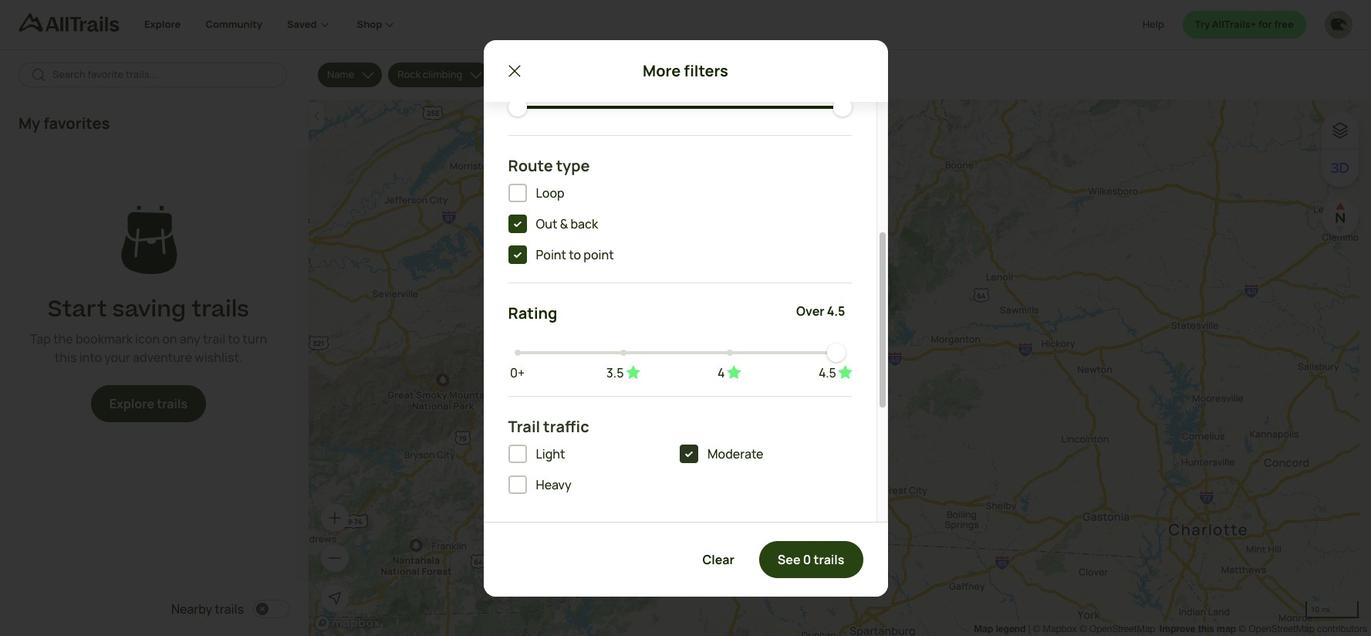 Task type: vqa. For each thing, say whether or not it's contained in the screenshot.
top group
yes



Task type: locate. For each thing, give the bounding box(es) containing it.
1 horizontal spatial to
[[569, 246, 581, 263]]

to left point
[[569, 246, 581, 263]]

1 vertical spatial group
[[508, 445, 852, 506]]

saving
[[113, 293, 186, 326]]

list containing map legend
[[974, 621, 1368, 636]]

back
[[571, 215, 598, 232]]

zoom map in image
[[327, 510, 343, 526]]

1 group from the top
[[508, 184, 852, 264]]

icon
[[135, 331, 160, 348]]

light
[[536, 445, 566, 462]]

1 vertical spatial explore
[[109, 396, 154, 413]]

1 horizontal spatial openstreetmap
[[1249, 624, 1315, 635]]

2 horizontal spatial ©
[[1239, 624, 1247, 635]]

group containing light
[[508, 445, 852, 506]]

saved link
[[287, 0, 332, 49]]

this left map
[[1199, 623, 1215, 635]]

dialog containing more filters
[[484, 32, 888, 596]]

see 0 trails button
[[760, 541, 863, 578]]

alltrails link
[[19, 13, 144, 39]]

minimum elevation gain slider
[[508, 98, 527, 116]]

explore
[[144, 17, 181, 31], [109, 396, 154, 413]]

start saving trails tap the bookmark icon on any trail to turn this into your adventure wishlist.
[[30, 293, 267, 366]]

saved button
[[287, 0, 357, 49]]

© right map
[[1239, 624, 1247, 635]]

2 group from the top
[[508, 445, 852, 506]]

trails up trail
[[192, 293, 249, 326]]

shop link
[[357, 0, 398, 49]]

nearby
[[171, 601, 212, 618]]

mapbox
[[1043, 624, 1078, 635]]

the
[[53, 331, 73, 348]]

suitability
[[664, 67, 712, 81]]

help link
[[1143, 11, 1165, 39]]

1 vertical spatial to
[[228, 331, 240, 348]]

close this dialog image
[[1330, 571, 1346, 586]]

trails down adventure
[[157, 396, 188, 413]]

this
[[55, 349, 77, 366], [1199, 623, 1215, 635]]

type
[[556, 155, 590, 176]]

0 vertical spatial to
[[569, 246, 581, 263]]

to right trail
[[228, 331, 240, 348]]

my favorites
[[19, 113, 110, 134]]

© openstreetmap contributors link
[[1239, 624, 1368, 635]]

easy
[[506, 67, 528, 81]]

1 horizontal spatial ©
[[1080, 624, 1088, 635]]

4.5
[[827, 303, 846, 320], [819, 364, 837, 381]]

0 vertical spatial this
[[55, 349, 77, 366]]

over 4.5
[[797, 303, 846, 320]]

community
[[206, 17, 263, 31]]

out
[[536, 215, 558, 232]]

improve this map link
[[1160, 623, 1237, 635]]

openstreetmap left the improve
[[1090, 624, 1156, 635]]

to
[[569, 246, 581, 263], [228, 331, 240, 348]]

over
[[797, 303, 825, 320]]

trails inside start saving trails tap the bookmark icon on any trail to turn this into your adventure wishlist.
[[192, 293, 249, 326]]

close image
[[505, 61, 524, 80]]

explore down your
[[109, 396, 154, 413]]

0 horizontal spatial this
[[55, 349, 77, 366]]

0 vertical spatial group
[[508, 184, 852, 264]]

©
[[1033, 624, 1041, 635], [1080, 624, 1088, 635], [1239, 624, 1247, 635]]

start
[[48, 293, 107, 326]]

this down the
[[55, 349, 77, 366]]

openstreetmap right map
[[1249, 624, 1315, 635]]

group
[[508, 184, 852, 264], [508, 445, 852, 506]]

© right |
[[1033, 624, 1041, 635]]

clear button
[[684, 541, 753, 578]]

0 horizontal spatial openstreetmap
[[1090, 624, 1156, 635]]

1 horizontal spatial this
[[1199, 623, 1215, 635]]

explore inside button
[[109, 396, 154, 413]]

climbing
[[423, 67, 463, 81]]

map legend | © mapbox © openstreetmap improve this map © openstreetmap contributors
[[974, 623, 1368, 635]]

turn
[[243, 331, 267, 348]]

community link
[[206, 0, 263, 49]]

for
[[1259, 17, 1273, 31]]

trails
[[192, 293, 249, 326], [157, 396, 188, 413], [814, 551, 845, 568], [215, 601, 244, 618]]

dialog
[[0, 0, 1372, 636], [484, 32, 888, 596]]

heavy
[[536, 476, 572, 493]]

4.5 right over
[[827, 303, 846, 320]]

1 vertical spatial 4.5
[[819, 364, 837, 381]]

map
[[1217, 623, 1237, 635]]

explore up the search favorite trails... field
[[144, 17, 181, 31]]

explore link
[[144, 0, 181, 49]]

alltrails image
[[19, 13, 120, 32]]

your
[[104, 349, 130, 366]]

to inside start saving trails tap the bookmark icon on any trail to turn this into your adventure wishlist.
[[228, 331, 240, 348]]

0 vertical spatial 4.5
[[827, 303, 846, 320]]

free
[[1275, 17, 1295, 31]]

rock climbing
[[398, 67, 463, 81]]

2 © from the left
[[1080, 624, 1088, 635]]

4.5 down rating slider
[[819, 364, 837, 381]]

trails right 0
[[814, 551, 845, 568]]

route
[[508, 155, 553, 176]]

tara image
[[1326, 11, 1353, 39]]

1 © from the left
[[1033, 624, 1041, 635]]

clear
[[703, 551, 735, 568]]

reset north and pitch image
[[1326, 202, 1356, 233]]

shop
[[357, 17, 382, 31]]

© right mapbox
[[1080, 624, 1088, 635]]

shop button
[[357, 0, 398, 49]]

try alltrails+ for free link
[[1183, 11, 1307, 39]]

rock
[[398, 67, 421, 81]]

traffic
[[544, 416, 590, 437]]

enable 3d map image
[[1332, 159, 1350, 178]]

filters
[[684, 60, 729, 81]]

tap
[[30, 331, 51, 348]]

improve
[[1160, 623, 1196, 635]]

suitability button
[[655, 63, 740, 87]]

out & back
[[536, 215, 598, 232]]

0 horizontal spatial ©
[[1033, 624, 1041, 635]]

3 © from the left
[[1239, 624, 1247, 635]]

list
[[974, 621, 1368, 636]]

group containing loop
[[508, 184, 852, 264]]

0 vertical spatial explore
[[144, 17, 181, 31]]

legend
[[996, 623, 1026, 635]]

0 horizontal spatial to
[[228, 331, 240, 348]]



Task type: describe. For each thing, give the bounding box(es) containing it.
4
[[718, 364, 725, 381]]

moderate
[[708, 445, 764, 462]]

zoom map out image
[[327, 550, 343, 566]]

see
[[778, 551, 801, 568]]

wishlist.
[[195, 349, 243, 366]]

trail
[[508, 416, 540, 437]]

help
[[1143, 17, 1165, 31]]

this inside start saving trails tap the bookmark icon on any trail to turn this into your adventure wishlist.
[[55, 349, 77, 366]]

map legend link
[[974, 623, 1029, 635]]

0
[[803, 551, 812, 568]]

more
[[643, 60, 681, 81]]

&
[[560, 215, 568, 232]]

rating
[[508, 303, 558, 323]]

0+
[[510, 364, 525, 381]]

alltrails+
[[1213, 17, 1257, 31]]

saved
[[287, 17, 317, 31]]

any
[[180, 331, 200, 348]]

point
[[584, 246, 614, 263]]

point
[[536, 246, 567, 263]]

2
[[539, 67, 544, 81]]

bookmark
[[76, 331, 133, 348]]

2 openstreetmap from the left
[[1249, 624, 1315, 635]]

3.5
[[607, 364, 624, 381]]

adventure
[[133, 349, 192, 366]]

© openstreetmap link
[[1080, 624, 1156, 635]]

point to point
[[536, 246, 614, 263]]

name button
[[318, 63, 382, 87]]

try
[[1196, 17, 1211, 31]]

explore for explore trails
[[109, 396, 154, 413]]

maximum elevation gain slider
[[833, 98, 852, 116]]

easy • 2
[[506, 67, 544, 81]]

map
[[974, 623, 994, 635]]

my
[[19, 113, 40, 134]]

trails right nearby
[[215, 601, 244, 618]]

route type
[[508, 155, 590, 176]]

1 openstreetmap from the left
[[1090, 624, 1156, 635]]

easy • 2 button
[[497, 63, 572, 87]]

•
[[530, 67, 537, 81]]

|
[[1029, 624, 1031, 635]]

map region
[[309, 100, 1360, 636]]

group for trail traffic
[[508, 445, 852, 506]]

© mapbox link
[[1033, 624, 1078, 635]]

trail traffic
[[508, 416, 590, 437]]

name
[[327, 67, 355, 81]]

loop
[[536, 184, 565, 201]]

Search favorite trails... field
[[52, 67, 275, 82]]

group for route type
[[508, 184, 852, 264]]

rating slider
[[827, 343, 846, 362]]

nearby trails
[[171, 601, 244, 618]]

see 0 trails
[[778, 551, 845, 568]]

contributors
[[1318, 624, 1368, 635]]

favorites
[[43, 113, 110, 134]]

on
[[162, 331, 177, 348]]

more filters
[[643, 60, 729, 81]]

rock climbing button
[[388, 63, 491, 87]]

trail
[[203, 331, 226, 348]]

1 vertical spatial this
[[1199, 623, 1215, 635]]

explore trails button
[[91, 386, 206, 423]]

try alltrails+ for free
[[1196, 17, 1295, 31]]

explore trails
[[109, 396, 188, 413]]

explore for explore
[[144, 17, 181, 31]]

into
[[79, 349, 102, 366]]

map options image
[[1332, 121, 1350, 140]]



